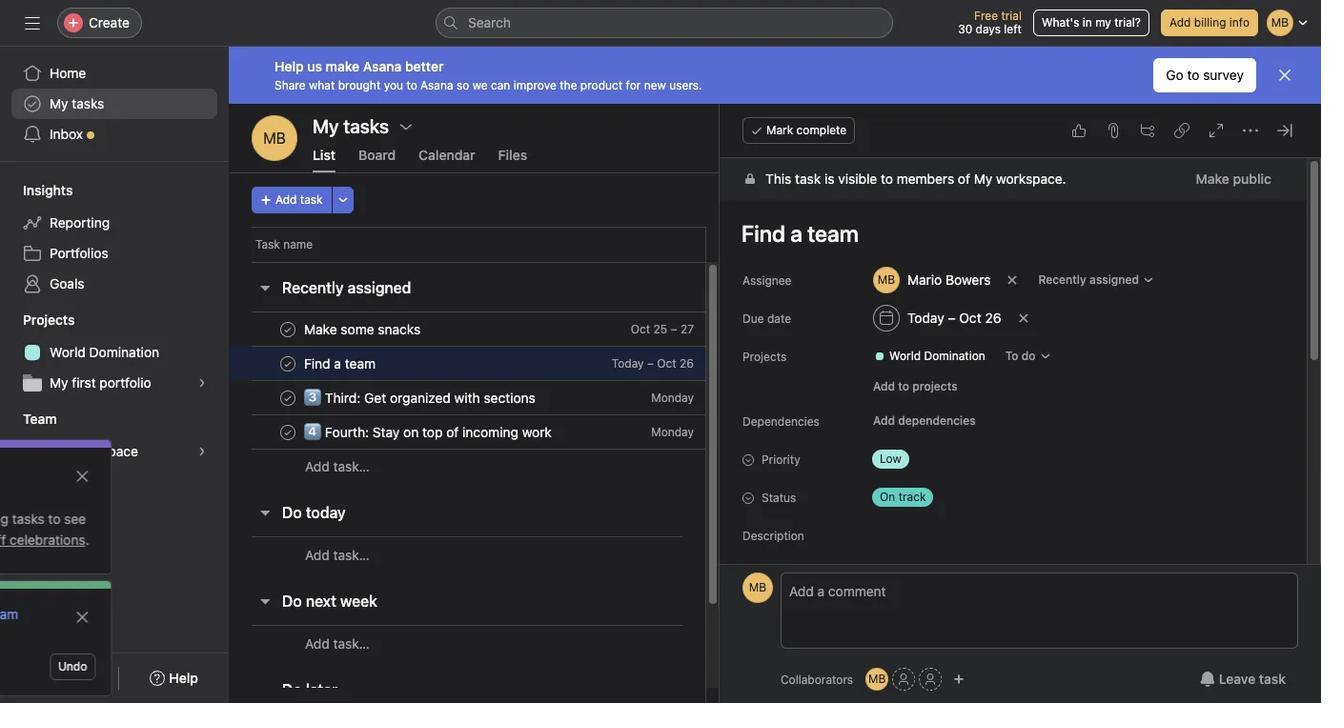 Task type: vqa. For each thing, say whether or not it's contained in the screenshot.
3rd "list item"
no



Task type: locate. For each thing, give the bounding box(es) containing it.
0 vertical spatial collapse task list for this section image
[[257, 280, 273, 296]]

0 vertical spatial help
[[275, 58, 304, 74]]

completed checkbox for 3️⃣ third: get organized with sections text box
[[276, 387, 299, 409]]

0 vertical spatial today – oct 26
[[908, 310, 1002, 326]]

Completed checkbox
[[276, 352, 299, 375], [276, 421, 299, 444]]

completed checkbox inside 3️⃣ third: get organized with sections cell
[[276, 387, 299, 409]]

1 vertical spatial add task…
[[305, 547, 370, 563]]

3 add task… button from the top
[[305, 633, 370, 654]]

clear due date image
[[1018, 313, 1029, 324]]

to right go
[[1187, 67, 1200, 83]]

1 vertical spatial collapse task list for this section image
[[257, 505, 273, 521]]

task name row
[[229, 227, 776, 262]]

1 vertical spatial add task… button
[[305, 545, 370, 566]]

1 vertical spatial task
[[300, 193, 323, 207]]

completed image inside 3️⃣ third: get organized with sections cell
[[276, 387, 299, 409]]

completed checkbox for find a team text box
[[276, 352, 299, 375]]

1 horizontal spatial recently assigned
[[1039, 273, 1139, 287]]

3 add task… from the top
[[305, 635, 370, 652]]

2 vertical spatial collapse task list for this section image
[[257, 594, 273, 609]]

0 horizontal spatial 26
[[680, 357, 694, 371]]

world domination link up portfolio
[[11, 337, 217, 368]]

1 vertical spatial today – oct 26
[[612, 357, 694, 371]]

add task… down do next week
[[305, 635, 370, 652]]

0 horizontal spatial –
[[647, 357, 654, 371]]

26 inside find a team cell
[[680, 357, 694, 371]]

mb right collaborators
[[868, 672, 886, 686]]

full screen image
[[1209, 123, 1224, 138]]

for
[[626, 78, 641, 92]]

oct down oct 25 – 27
[[657, 357, 677, 371]]

3 completed image from the top
[[276, 387, 299, 409]]

1 add task… from the top
[[305, 459, 370, 475]]

recently assigned button
[[282, 271, 411, 305]]

2 horizontal spatial oct
[[959, 310, 982, 326]]

3️⃣ Third: Get organized with sections text field
[[300, 388, 541, 408]]

2 horizontal spatial task
[[1259, 671, 1286, 687]]

2 vertical spatial add task… row
[[229, 625, 776, 662]]

header recently assigned tree grid
[[229, 312, 776, 484]]

today – oct 26 down mario bowers
[[908, 310, 1002, 326]]

today
[[306, 504, 346, 521]]

collapse task list for this section image down task
[[257, 280, 273, 296]]

0 vertical spatial 26
[[985, 310, 1002, 326]]

1 horizontal spatial help
[[275, 58, 304, 74]]

recently assigned button
[[1030, 267, 1163, 294]]

do today
[[282, 504, 346, 521]]

add to projects
[[873, 379, 958, 394]]

task inside main content
[[795, 171, 821, 187]]

today – oct 26 inside main content
[[908, 310, 1002, 326]]

2 monday row from the top
[[229, 415, 776, 450]]

today down oct 25 – 27
[[612, 357, 644, 371]]

task left more actions image
[[300, 193, 323, 207]]

search list box
[[436, 8, 893, 38]]

projects element
[[0, 303, 229, 402]]

completed checkbox inside 4️⃣ fourth: stay on top of incoming work cell
[[276, 421, 299, 444]]

3 do from the top
[[282, 682, 302, 699]]

1 vertical spatial completed checkbox
[[276, 387, 299, 409]]

row containing today
[[229, 346, 776, 381]]

add billing info
[[1170, 15, 1250, 30]]

what's
[[1042, 15, 1080, 30]]

0 vertical spatial add task… row
[[229, 449, 776, 484]]

add dependencies button
[[865, 408, 984, 435]]

0 horizontal spatial assigned
[[348, 279, 411, 296]]

trial?
[[1115, 15, 1141, 30]]

task
[[255, 237, 280, 252]]

1 vertical spatial mb
[[749, 581, 767, 595]]

completed image inside make some snacks cell
[[276, 318, 299, 341]]

list link
[[313, 147, 336, 173]]

my tasks
[[313, 115, 389, 137]]

1 vertical spatial 26
[[680, 357, 694, 371]]

recently assigned
[[1039, 273, 1139, 287], [282, 279, 411, 296]]

0 horizontal spatial help
[[169, 670, 198, 686]]

0 horizontal spatial today
[[612, 357, 644, 371]]

0 vertical spatial task
[[795, 171, 821, 187]]

1 horizontal spatial today
[[908, 310, 944, 326]]

1 horizontal spatial world domination
[[889, 349, 985, 363]]

main content containing this task is visible to members of my workspace.
[[720, 158, 1307, 704]]

make
[[1196, 171, 1230, 187]]

task…
[[333, 459, 370, 475], [333, 547, 370, 563], [333, 635, 370, 652]]

world domination
[[50, 344, 159, 360], [889, 349, 985, 363]]

low
[[880, 452, 902, 466]]

add billing info button
[[1161, 10, 1258, 36]]

banner
[[229, 47, 1321, 104]]

my inside "teams" element
[[50, 443, 68, 460]]

0 vertical spatial monday
[[651, 391, 694, 405]]

2 vertical spatial add task…
[[305, 635, 370, 652]]

my
[[1095, 15, 1111, 30]]

1 horizontal spatial assigned
[[1090, 273, 1139, 287]]

2 horizontal spatial mb button
[[866, 668, 889, 691]]

0 vertical spatial completed checkbox
[[276, 352, 299, 375]]

completed image for 4️⃣ fourth: stay on top of incoming work text field
[[276, 421, 299, 444]]

mb button left list
[[252, 115, 297, 161]]

1 horizontal spatial mb button
[[743, 573, 773, 603]]

my left "tasks"
[[50, 95, 68, 112]]

completed checkbox inside make some snacks cell
[[276, 318, 299, 341]]

add task… button down do next week
[[305, 633, 370, 654]]

domination up portfolio
[[89, 344, 159, 360]]

completed image inside find a team cell
[[276, 352, 299, 375]]

completed checkbox up 'do today' button
[[276, 421, 299, 444]]

to do button
[[997, 343, 1060, 370]]

next
[[306, 593, 336, 610]]

0 horizontal spatial mb
[[263, 130, 286, 147]]

3 add task… row from the top
[[229, 625, 776, 662]]

add
[[1170, 15, 1191, 30], [276, 193, 297, 207], [873, 379, 895, 394], [873, 414, 895, 428], [305, 459, 330, 475], [305, 547, 330, 563], [305, 635, 330, 652]]

insights element
[[0, 174, 229, 303]]

recently down 'name'
[[282, 279, 344, 296]]

4 completed image from the top
[[276, 421, 299, 444]]

domination up projects
[[924, 349, 985, 363]]

0 vertical spatial projects
[[23, 312, 75, 328]]

3 collapse task list for this section image from the top
[[257, 594, 273, 609]]

add task… down today
[[305, 547, 370, 563]]

insights button
[[0, 181, 73, 200]]

oct left 25 on the top
[[631, 322, 650, 337]]

3 task… from the top
[[333, 635, 370, 652]]

help inside dropdown button
[[169, 670, 198, 686]]

do left next
[[282, 593, 302, 610]]

– down 25 on the top
[[647, 357, 654, 371]]

26
[[985, 310, 1002, 326], [680, 357, 694, 371]]

completed image inside 4️⃣ fourth: stay on top of incoming work cell
[[276, 421, 299, 444]]

do next week button
[[282, 584, 377, 619]]

go to survey
[[1166, 67, 1244, 83]]

1 vertical spatial task…
[[333, 547, 370, 563]]

1 do from the top
[[282, 504, 302, 521]]

completed checkbox down recently assigned button at left
[[276, 318, 299, 341]]

add subtask image
[[1140, 123, 1155, 138]]

my for my tasks
[[50, 95, 68, 112]]

2 horizontal spatial –
[[948, 310, 956, 326]]

projects button
[[0, 311, 75, 330]]

world up first
[[50, 344, 86, 360]]

row
[[252, 261, 705, 263], [229, 312, 776, 347], [229, 346, 776, 381]]

completed image
[[276, 318, 299, 341], [276, 352, 299, 375], [276, 387, 299, 409], [276, 421, 299, 444]]

completed image for 3️⃣ third: get organized with sections text box
[[276, 387, 299, 409]]

completed image for make some snacks text field
[[276, 318, 299, 341]]

add inside header recently assigned tree grid
[[305, 459, 330, 475]]

add task… button for next
[[305, 633, 370, 654]]

–
[[948, 310, 956, 326], [671, 322, 677, 337], [647, 357, 654, 371]]

due date
[[743, 312, 791, 326]]

monday row down find a team cell
[[229, 415, 776, 450]]

do
[[1022, 349, 1036, 363]]

0 horizontal spatial today – oct 26
[[612, 357, 694, 371]]

world domination link up projects
[[867, 347, 993, 366]]

info
[[1230, 15, 1250, 30]]

completed image down recently assigned button at left
[[276, 318, 299, 341]]

today – oct 26 down 25 on the top
[[612, 357, 694, 371]]

so
[[457, 78, 469, 92]]

0 vertical spatial task…
[[333, 459, 370, 475]]

what
[[309, 78, 335, 92]]

collapse task list for this section image
[[257, 280, 273, 296], [257, 505, 273, 521], [257, 594, 273, 609]]

Completed checkbox
[[276, 318, 299, 341], [276, 387, 299, 409]]

my inside projects element
[[50, 375, 68, 391]]

invite button
[[18, 662, 100, 696]]

complete
[[797, 123, 847, 137]]

.
[[28, 532, 32, 548]]

main content inside find a team dialog
[[720, 158, 1307, 704]]

bowers
[[946, 272, 991, 288]]

1 completed checkbox from the top
[[276, 352, 299, 375]]

1 vertical spatial add task… row
[[229, 537, 776, 573]]

tasks
[[72, 95, 104, 112]]

my workspace link
[[11, 437, 217, 467]]

mb down description on the right bottom of the page
[[749, 581, 767, 595]]

collapse task list for this section image for recently assigned
[[257, 280, 273, 296]]

1 vertical spatial monday
[[651, 425, 694, 439]]

dependencies
[[898, 414, 976, 428]]

my tasks
[[50, 95, 104, 112]]

1 horizontal spatial recently
[[1039, 273, 1087, 287]]

invite
[[53, 670, 88, 686]]

my tasks link
[[11, 89, 217, 119]]

1 horizontal spatial oct
[[657, 357, 677, 371]]

recently right remove assignee image
[[1039, 273, 1087, 287]]

world
[[50, 344, 86, 360], [889, 349, 921, 363]]

world domination up my first portfolio
[[50, 344, 159, 360]]

go
[[1166, 67, 1184, 83]]

monday for 3️⃣ third: get organized with sections cell
[[651, 391, 694, 405]]

do for do later
[[282, 682, 302, 699]]

add left projects
[[873, 379, 895, 394]]

1 horizontal spatial 26
[[985, 310, 1002, 326]]

my inside global element
[[50, 95, 68, 112]]

assignee
[[743, 274, 792, 288]]

1 horizontal spatial –
[[671, 322, 677, 337]]

trial
[[1001, 9, 1022, 23]]

1 vertical spatial completed checkbox
[[276, 421, 299, 444]]

task… down the week
[[333, 635, 370, 652]]

add task… button up today
[[305, 457, 370, 478]]

add up do today
[[305, 459, 330, 475]]

see details, my first portfolio image
[[196, 378, 208, 389]]

mario
[[908, 272, 942, 288]]

2 do from the top
[[282, 593, 302, 610]]

2 vertical spatial task…
[[333, 635, 370, 652]]

can
[[491, 78, 510, 92]]

2 vertical spatial mb
[[868, 672, 886, 686]]

collapse task list for this section image left next
[[257, 594, 273, 609]]

completed checkbox right see details, my first portfolio icon
[[276, 387, 299, 409]]

add a task to this section image
[[347, 683, 363, 698]]

my down team
[[50, 443, 68, 460]]

to
[[1005, 349, 1019, 363]]

1 horizontal spatial task
[[795, 171, 821, 187]]

0 vertical spatial completed checkbox
[[276, 318, 299, 341]]

to right visible
[[881, 171, 893, 187]]

row containing oct 25
[[229, 312, 776, 347]]

0 vertical spatial do
[[282, 504, 302, 521]]

my left first
[[50, 375, 68, 391]]

2 monday from the top
[[651, 425, 694, 439]]

– inside find a team cell
[[647, 357, 654, 371]]

survey
[[1203, 67, 1244, 83]]

the
[[560, 78, 577, 92]]

– down mario bowers
[[948, 310, 956, 326]]

is
[[825, 171, 835, 187]]

task for add
[[300, 193, 323, 207]]

workspace.
[[996, 171, 1066, 187]]

2 horizontal spatial mb
[[868, 672, 886, 686]]

share
[[275, 78, 306, 92]]

recently assigned inside popup button
[[1039, 273, 1139, 287]]

free
[[974, 9, 998, 23]]

task for leave
[[1259, 671, 1286, 687]]

2 add task… from the top
[[305, 547, 370, 563]]

add task… button down today
[[305, 545, 370, 566]]

1 horizontal spatial world
[[889, 349, 921, 363]]

calendar link
[[419, 147, 475, 173]]

find a team dialog
[[720, 104, 1321, 704]]

0 horizontal spatial oct
[[631, 322, 650, 337]]

2 vertical spatial add task… button
[[305, 633, 370, 654]]

completed checkbox left find a team text box
[[276, 352, 299, 375]]

mb button
[[252, 115, 297, 161], [743, 573, 773, 603], [866, 668, 889, 691]]

2 vertical spatial task
[[1259, 671, 1286, 687]]

2 add task… row from the top
[[229, 537, 776, 573]]

completed checkbox inside find a team cell
[[276, 352, 299, 375]]

completed image right see details, my first portfolio icon
[[276, 387, 299, 409]]

create button
[[57, 8, 142, 38]]

2 completed checkbox from the top
[[276, 421, 299, 444]]

portfolio
[[100, 375, 151, 391]]

help for help
[[169, 670, 198, 686]]

2 vertical spatial do
[[282, 682, 302, 699]]

1 completed checkbox from the top
[[276, 318, 299, 341]]

workspace
[[72, 443, 138, 460]]

low button
[[865, 446, 979, 473]]

today inside main content
[[908, 310, 944, 326]]

do left later
[[282, 682, 302, 699]]

global element
[[0, 47, 229, 161]]

0 horizontal spatial domination
[[89, 344, 159, 360]]

– left the 27
[[671, 322, 677, 337]]

1 vertical spatial today
[[612, 357, 644, 371]]

monday inside 3️⃣ third: get organized with sections cell
[[651, 391, 694, 405]]

you
[[384, 78, 403, 92]]

projects down goals
[[23, 312, 75, 328]]

recently assigned up make some snacks text field
[[282, 279, 411, 296]]

to left projects
[[898, 379, 910, 394]]

copy task link image
[[1174, 123, 1190, 138]]

0 vertical spatial mb
[[263, 130, 286, 147]]

monday
[[651, 391, 694, 405], [651, 425, 694, 439]]

add task… for next
[[305, 635, 370, 652]]

add task… for today
[[305, 547, 370, 563]]

my
[[50, 95, 68, 112], [974, 171, 993, 187], [50, 375, 68, 391], [50, 443, 68, 460]]

date
[[767, 312, 791, 326]]

0 vertical spatial add task…
[[305, 459, 370, 475]]

help inside "help us make asana better share what brought you to asana so we can improve the product for new users."
[[275, 58, 304, 74]]

1 monday row from the top
[[229, 380, 776, 416]]

– inside find a team dialog
[[948, 310, 956, 326]]

0 horizontal spatial recently
[[282, 279, 344, 296]]

today down mario bowers dropdown button at the right
[[908, 310, 944, 326]]

projects
[[23, 312, 75, 328], [743, 350, 787, 364]]

task left is
[[795, 171, 821, 187]]

0 horizontal spatial task
[[300, 193, 323, 207]]

oct down bowers
[[959, 310, 982, 326]]

1 horizontal spatial today – oct 26
[[908, 310, 1002, 326]]

1 completed image from the top
[[276, 318, 299, 341]]

add task… up today
[[305, 459, 370, 475]]

2 task… from the top
[[333, 547, 370, 563]]

2 add task… button from the top
[[305, 545, 370, 566]]

monday row down make some snacks cell at the top of page
[[229, 380, 776, 416]]

recently assigned right remove assignee image
[[1039, 273, 1139, 287]]

task… inside header recently assigned tree grid
[[333, 459, 370, 475]]

row up 3️⃣ third: get organized with sections cell
[[229, 312, 776, 347]]

to inside "help us make asana better share what brought you to asana so we can improve the product for new users."
[[406, 78, 417, 92]]

oct 25 – 27
[[631, 322, 694, 337]]

leave task
[[1219, 671, 1286, 687]]

2 collapse task list for this section image from the top
[[257, 505, 273, 521]]

task right "leave"
[[1259, 671, 1286, 687]]

1 monday from the top
[[651, 391, 694, 405]]

projects down due date
[[743, 350, 787, 364]]

more actions for this task image
[[1243, 123, 1258, 138]]

world domination up projects
[[889, 349, 985, 363]]

find a team cell
[[229, 346, 706, 381]]

monday inside 4️⃣ fourth: stay on top of incoming work cell
[[651, 425, 694, 439]]

26 down the 27
[[680, 357, 694, 371]]

completed image left find a team text box
[[276, 352, 299, 375]]

0 vertical spatial today
[[908, 310, 944, 326]]

my for my workspace
[[50, 443, 68, 460]]

Make some snacks text field
[[300, 320, 426, 339]]

0 horizontal spatial projects
[[23, 312, 75, 328]]

my right of
[[974, 171, 993, 187]]

task… up the week
[[333, 547, 370, 563]]

mb button down description on the right bottom of the page
[[743, 573, 773, 603]]

world up add to projects
[[889, 349, 921, 363]]

26 left the clear due date image
[[985, 310, 1002, 326]]

later
[[306, 682, 338, 699]]

26 inside main content
[[985, 310, 1002, 326]]

2 completed image from the top
[[276, 352, 299, 375]]

1 horizontal spatial mb
[[749, 581, 767, 595]]

collapse task list for this section image left do today
[[257, 505, 273, 521]]

today – oct 26
[[908, 310, 1002, 326], [612, 357, 694, 371]]

0 vertical spatial add task… button
[[305, 457, 370, 478]]

mb button right collaborators
[[866, 668, 889, 691]]

to right you
[[406, 78, 417, 92]]

make public
[[1196, 171, 1272, 187]]

1 collapse task list for this section image from the top
[[257, 280, 273, 296]]

recently inside popup button
[[1039, 273, 1087, 287]]

0 likes. click to like this task image
[[1072, 123, 1087, 138]]

do left today
[[282, 504, 302, 521]]

help button
[[138, 662, 211, 696]]

completed image up 'do today' button
[[276, 421, 299, 444]]

brought
[[338, 78, 381, 92]]

2 completed checkbox from the top
[[276, 387, 299, 409]]

1 horizontal spatial domination
[[924, 349, 985, 363]]

0 horizontal spatial world
[[50, 344, 86, 360]]

1 vertical spatial projects
[[743, 350, 787, 364]]

mb
[[263, 130, 286, 147], [749, 581, 767, 595], [868, 672, 886, 686]]

world domination link inside main content
[[867, 347, 993, 366]]

0 horizontal spatial world domination
[[50, 344, 159, 360]]

monday row
[[229, 380, 776, 416], [229, 415, 776, 450]]

1 task… from the top
[[333, 459, 370, 475]]

domination inside main content
[[924, 349, 985, 363]]

30
[[958, 22, 973, 36]]

product
[[580, 78, 623, 92]]

row up 4️⃣ fourth: stay on top of incoming work cell
[[229, 346, 776, 381]]

0 vertical spatial mb button
[[252, 115, 297, 161]]

1 horizontal spatial world domination link
[[867, 347, 993, 366]]

oct inside make some snacks cell
[[631, 322, 650, 337]]

1 add task… button from the top
[[305, 457, 370, 478]]

1 horizontal spatial projects
[[743, 350, 787, 364]]

1 vertical spatial do
[[282, 593, 302, 610]]

make public button
[[1184, 162, 1284, 196]]

add task… row
[[229, 449, 776, 484], [229, 537, 776, 573], [229, 625, 776, 662]]

close image
[[18, 610, 33, 625]]

4️⃣ fourth: stay on top of incoming work cell
[[229, 415, 706, 450]]

main content
[[720, 158, 1307, 704]]

25
[[654, 322, 667, 337]]

mb left list
[[263, 130, 286, 147]]

1 vertical spatial help
[[169, 670, 198, 686]]

task… up today
[[333, 459, 370, 475]]



Task type: describe. For each thing, give the bounding box(es) containing it.
members
[[897, 171, 954, 187]]

add to projects button
[[865, 374, 966, 400]]

oct inside main content
[[959, 310, 982, 326]]

add task… inside header recently assigned tree grid
[[305, 459, 370, 475]]

completed image for find a team text box
[[276, 352, 299, 375]]

do later
[[282, 682, 338, 699]]

close details image
[[1277, 123, 1293, 138]]

leave task button
[[1188, 663, 1298, 697]]

files link
[[498, 147, 527, 173]]

monday for 4️⃣ fourth: stay on top of incoming work cell
[[651, 425, 694, 439]]

see details, my workspace image
[[196, 446, 208, 458]]

more actions image
[[337, 194, 349, 206]]

projects inside projects dropdown button
[[23, 312, 75, 328]]

completed checkbox for 4️⃣ fourth: stay on top of incoming work text field
[[276, 421, 299, 444]]

add left billing
[[1170, 15, 1191, 30]]

0 horizontal spatial recently assigned
[[282, 279, 411, 296]]

home link
[[11, 58, 217, 89]]

oct inside find a team cell
[[657, 357, 677, 371]]

3️⃣ third: get organized with sections cell
[[229, 380, 706, 416]]

team
[[23, 411, 57, 427]]

help us make asana better share what brought you to asana so we can improve the product for new users.
[[275, 58, 702, 92]]

inbox
[[50, 126, 83, 142]]

search
[[468, 14, 511, 31]]

my first portfolio
[[50, 375, 151, 391]]

attachments: add a file to this task, find a team image
[[1106, 123, 1121, 138]]

task… for next
[[333, 635, 370, 652]]

to do
[[1005, 349, 1036, 363]]

week
[[340, 593, 377, 610]]

collapse task list for this section image for do today
[[257, 505, 273, 521]]

improve
[[514, 78, 557, 92]]

27
[[681, 322, 694, 337]]

mario bowers button
[[865, 263, 1000, 297]]

make
[[326, 58, 360, 74]]

mario bowers
[[908, 272, 991, 288]]

Find a team text field
[[300, 354, 381, 373]]

of
[[958, 171, 970, 187]]

leave
[[1219, 671, 1256, 687]]

task name
[[255, 237, 313, 252]]

4️⃣ Fourth: Stay on top of incoming work text field
[[300, 423, 558, 442]]

1 add task… row from the top
[[229, 449, 776, 484]]

asana
[[421, 78, 453, 92]]

world domination inside main content
[[889, 349, 985, 363]]

world inside projects element
[[50, 344, 86, 360]]

to inside button
[[898, 379, 910, 394]]

task… for today
[[333, 547, 370, 563]]

teams element
[[0, 402, 229, 471]]

dismiss image
[[1277, 68, 1293, 83]]

show options image
[[399, 119, 414, 134]]

priority
[[762, 453, 800, 467]]

my inside find a team dialog
[[974, 171, 993, 187]]

track
[[899, 490, 926, 504]]

add up task name in the top left of the page
[[276, 193, 297, 207]]

mark complete button
[[743, 117, 855, 144]]

goals
[[50, 276, 84, 292]]

status
[[762, 491, 796, 505]]

us
[[307, 58, 322, 74]]

task for this
[[795, 171, 821, 187]]

add down 'do today' button
[[305, 547, 330, 563]]

on
[[880, 490, 895, 504]]

make some snacks cell
[[229, 312, 706, 347]]

1 vertical spatial mb button
[[743, 573, 773, 603]]

collaborators
[[781, 673, 853, 687]]

first
[[72, 375, 96, 391]]

add down next
[[305, 635, 330, 652]]

do later button
[[282, 673, 338, 704]]

2 vertical spatial mb button
[[866, 668, 889, 691]]

add task button
[[252, 187, 331, 214]]

go to survey button
[[1154, 58, 1256, 92]]

my workspace
[[50, 443, 138, 460]]

asana better
[[363, 58, 444, 74]]

projects
[[913, 379, 958, 394]]

billing
[[1194, 15, 1226, 30]]

add or remove collaborators image
[[953, 674, 965, 685]]

public
[[1233, 171, 1272, 187]]

in
[[1083, 15, 1092, 30]]

search button
[[436, 8, 893, 38]]

what's in my trial? button
[[1033, 10, 1150, 36]]

portfolios link
[[11, 238, 217, 269]]

add dependencies
[[873, 414, 976, 428]]

do today button
[[282, 496, 346, 530]]

description
[[743, 529, 804, 543]]

completed checkbox for make some snacks text field
[[276, 318, 299, 341]]

world inside main content
[[889, 349, 921, 363]]

today inside find a team cell
[[612, 357, 644, 371]]

0 horizontal spatial mb button
[[252, 115, 297, 161]]

0 horizontal spatial world domination link
[[11, 337, 217, 368]]

portfolios
[[50, 245, 108, 261]]

– inside make some snacks cell
[[671, 322, 677, 337]]

recently inside button
[[282, 279, 344, 296]]

add task… button inside header recently assigned tree grid
[[305, 457, 370, 478]]

assigned inside popup button
[[1090, 273, 1139, 287]]

this
[[766, 171, 792, 187]]

to inside button
[[1187, 67, 1200, 83]]

this task is visible to members of my workspace.
[[766, 171, 1066, 187]]

team button
[[0, 410, 57, 429]]

name
[[283, 237, 313, 252]]

remove assignee image
[[1007, 275, 1019, 286]]

add task… row for do next week
[[229, 625, 776, 662]]

Task Name text field
[[729, 212, 1284, 255]]

board
[[358, 147, 396, 163]]

do next week
[[282, 593, 377, 610]]

free trial 30 days left
[[958, 9, 1022, 36]]

banner containing help us make asana better
[[229, 47, 1321, 104]]

projects inside main content
[[743, 350, 787, 364]]

row up make some snacks cell at the top of page
[[252, 261, 705, 263]]

mark
[[766, 123, 793, 137]]

today – oct 26 inside find a team cell
[[612, 357, 694, 371]]

add up low on the bottom of page
[[873, 414, 895, 428]]

assigned inside button
[[348, 279, 411, 296]]

add task… button for today
[[305, 545, 370, 566]]

help for help us make asana better share what brought you to asana so we can improve the product for new users.
[[275, 58, 304, 74]]

goals link
[[11, 269, 217, 299]]

world domination inside projects element
[[50, 344, 159, 360]]

reporting
[[50, 214, 110, 231]]

add task… row for do today
[[229, 537, 776, 573]]

my for my first portfolio
[[50, 375, 68, 391]]

insights
[[23, 182, 73, 198]]

add task
[[276, 193, 323, 207]]

visible
[[838, 171, 877, 187]]

do for do today
[[282, 504, 302, 521]]

left
[[1004, 22, 1022, 36]]

files
[[498, 147, 527, 163]]

hide sidebar image
[[25, 15, 40, 31]]

domination inside projects element
[[89, 344, 159, 360]]

my first portfolio link
[[11, 368, 217, 398]]

collapse task list for this section image for do next week
[[257, 594, 273, 609]]

do for do next week
[[282, 593, 302, 610]]

due
[[743, 312, 764, 326]]

days
[[976, 22, 1001, 36]]



